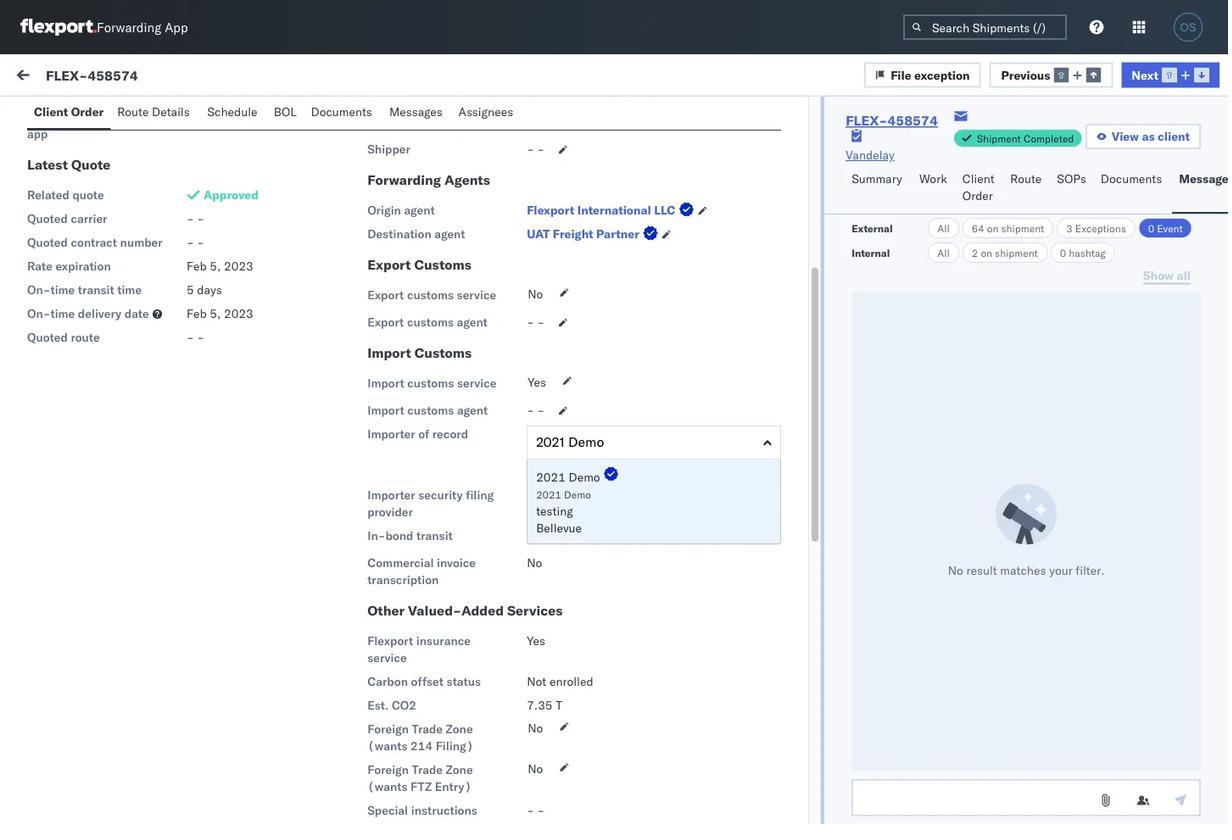 Task type: vqa. For each thing, say whether or not it's contained in the screenshot.


Task type: locate. For each thing, give the bounding box(es) containing it.
transcription
[[368, 573, 439, 588]]

2026,
[[462, 199, 495, 214], [462, 281, 495, 296], [462, 362, 495, 377], [462, 443, 495, 458], [462, 524, 495, 539], [455, 605, 488, 620], [455, 686, 488, 701], [455, 768, 488, 782]]

1 vertical spatial 0
[[1061, 247, 1067, 259]]

8 dec from the top
[[416, 768, 438, 782]]

0 horizontal spatial client
[[34, 104, 68, 119]]

work up external (0)
[[49, 65, 92, 89]]

test for dec 20, 2026, 12:39 am pst
[[120, 183, 143, 198]]

20,
[[441, 199, 459, 214], [441, 281, 459, 296], [441, 362, 459, 377]]

6:38 inside button
[[491, 686, 517, 701]]

quoted up rate
[[27, 235, 68, 250]]

customs for import customs
[[415, 345, 472, 362]]

3 dec from the top
[[416, 362, 438, 377]]

1 vertical spatial am
[[535, 281, 553, 296]]

instructions for special instructions
[[411, 804, 478, 819]]

all button left 64
[[928, 218, 960, 238]]

jason-
[[82, 183, 120, 198], [82, 265, 120, 280], [82, 346, 120, 361]]

3 test from the top
[[120, 346, 143, 361]]

foreign inside foreign trade zone (wants 214 filing)
[[368, 723, 409, 737]]

jason-test zhao down "quote"
[[82, 183, 172, 198]]

1 dec from the top
[[416, 199, 438, 214]]

provider
[[368, 505, 413, 520]]

1 customs from the top
[[414, 257, 472, 274]]

2 import from the top
[[368, 376, 404, 391]]

dec 8, 2026, 6:39 pm pst button
[[10, 573, 1206, 654]]

0 vertical spatial feb 5, 2023
[[187, 259, 254, 274]]

0 vertical spatial work
[[49, 65, 92, 89]]

demo for 2021 demo
[[569, 471, 600, 485]]

2 all button from the top
[[928, 243, 960, 263]]

valued-
[[408, 603, 462, 620]]

transit down "importer security filing provider"
[[417, 529, 453, 544]]

1 horizontal spatial order
[[963, 188, 994, 203]]

dec 8, 2026, 6:38 pm pst
[[416, 686, 562, 701], [416, 768, 562, 782]]

customs up of
[[408, 404, 454, 418]]

am right the '12:33'
[[535, 362, 553, 377]]

0 vertical spatial instructions
[[75, 86, 142, 101]]

1 8, from the top
[[441, 605, 452, 620]]

0 vertical spatial importer
[[368, 427, 416, 442]]

ftz
[[411, 780, 432, 795]]

1 vertical spatial (wants
[[368, 780, 408, 795]]

(wants inside foreign trade zone (wants ftz entry)
[[368, 780, 408, 795]]

other valued-added services
[[368, 603, 563, 620]]

1 importer from the top
[[368, 427, 416, 442]]

j down latest quote
[[58, 185, 61, 195]]

no
[[187, 110, 202, 125], [528, 287, 543, 302], [528, 528, 543, 543], [527, 556, 543, 571], [948, 563, 964, 578], [528, 722, 543, 737], [528, 762, 543, 777]]

1 horizontal spatial (0)
[[158, 108, 181, 123]]

dec 17, 2026, 6:47 pm pst down filing
[[416, 524, 569, 539]]

export down export customs
[[368, 288, 404, 303]]

foreign for foreign trade zone (wants 214 filing)
[[368, 723, 409, 737]]

1 quoted from the top
[[27, 212, 68, 227]]

1 all button from the top
[[928, 218, 960, 238]]

0 vertical spatial jason-test zhao
[[82, 183, 172, 198]]

2 vertical spatial jason-
[[82, 346, 120, 361]]

0 vertical spatial internal
[[114, 108, 155, 123]]

0 vertical spatial related
[[949, 147, 984, 160]]

0 vertical spatial customs
[[414, 257, 472, 274]]

import
[[368, 345, 411, 362], [368, 376, 404, 391], [368, 404, 404, 418]]

flexport down other
[[368, 634, 414, 649]]

1 vertical spatial on-
[[27, 307, 50, 322]]

1 z from the top
[[61, 185, 66, 195]]

1 trade from the top
[[412, 723, 443, 737]]

feb 5, 2023 down days
[[187, 307, 254, 322]]

2 vertical spatial j z
[[58, 348, 66, 358]]

0 horizontal spatial route
[[117, 104, 149, 119]]

0 horizontal spatial (0)
[[75, 108, 97, 123]]

Search Shipments (/) text field
[[904, 14, 1068, 40]]

1 vertical spatial dec 17, 2026, 6:47 pm pst
[[416, 524, 569, 539]]

documents down view
[[1101, 171, 1163, 186]]

import for import customs agent
[[368, 404, 404, 418]]

z for dec 20, 2026, 12:39 am pst
[[61, 185, 66, 195]]

client
[[34, 104, 68, 119], [963, 171, 995, 186]]

list box
[[528, 460, 781, 544]]

1 am from the top
[[535, 199, 553, 214]]

7.35
[[527, 699, 553, 714]]

0 vertical spatial 5,
[[210, 259, 221, 274]]

20, down export customs
[[441, 281, 459, 296]]

8, right co2
[[441, 686, 452, 701]]

2 customs from the top
[[415, 345, 472, 362]]

commercial
[[368, 556, 434, 571]]

3 am from the top
[[535, 362, 553, 377]]

insurance
[[417, 634, 471, 649]]

message up the route details
[[126, 70, 176, 84]]

3 import from the top
[[368, 404, 404, 418]]

shipment
[[977, 132, 1022, 145]]

0 horizontal spatial client order button
[[27, 97, 111, 130]]

customs up import customs agent
[[408, 376, 454, 391]]

0 horizontal spatial order
[[71, 104, 104, 119]]

days
[[197, 283, 222, 298]]

time
[[50, 283, 75, 298], [117, 283, 142, 298], [50, 307, 75, 322]]

1 vertical spatial instructions
[[411, 804, 478, 819]]

jason- for dec 20, 2026, 12:35 am pst
[[82, 265, 120, 280]]

on- for on-time delivery date
[[27, 307, 50, 322]]

service
[[457, 288, 497, 303], [457, 376, 497, 391], [368, 651, 407, 666]]

documents right bol button
[[311, 104, 372, 119]]

exceptions
[[1076, 222, 1127, 235]]

0 vertical spatial service
[[457, 288, 497, 303]]

trade up ftz
[[412, 763, 443, 778]]

demo inside 2021 demo testing bellevue
[[564, 489, 591, 502]]

1 vertical spatial service
[[457, 376, 497, 391]]

3 jason- from the top
[[82, 346, 120, 361]]

jason-test zhao down date at left
[[82, 346, 172, 361]]

0 vertical spatial external
[[27, 108, 72, 123]]

message down the originates from smb app
[[53, 147, 93, 160]]

1 vertical spatial message button
[[1173, 164, 1229, 214]]

jason-test zhao down number
[[82, 265, 172, 280]]

all button for 2
[[928, 243, 960, 263]]

security
[[419, 488, 463, 503]]

0 horizontal spatial 0
[[1061, 247, 1067, 259]]

17, up invoice
[[441, 524, 459, 539]]

0 vertical spatial order
[[71, 104, 104, 119]]

dec 17, 2026, 6:47 pm pst down the record on the left of page
[[416, 443, 569, 458]]

1 vertical spatial test
[[120, 265, 143, 280]]

message left list
[[197, 108, 247, 123]]

resize handle column header for related work item/shipment
[[1185, 142, 1206, 825]]

status
[[447, 675, 481, 690]]

importer for importer of record
[[368, 427, 416, 442]]

zone up filing) on the bottom left of page
[[446, 723, 473, 737]]

next
[[1132, 67, 1159, 82]]

dec up import customs agent
[[416, 362, 438, 377]]

internal for internal (0)
[[114, 108, 155, 123]]

8,
[[441, 605, 452, 620], [441, 686, 452, 701], [441, 768, 452, 782]]

0 vertical spatial on-
[[27, 283, 50, 298]]

1 horizontal spatial client
[[963, 171, 995, 186]]

documents button up "0 event"
[[1095, 164, 1173, 214]]

2 foreign from the top
[[368, 763, 409, 778]]

2 ttt from the top
[[51, 294, 64, 309]]

j z right rate
[[58, 267, 66, 277]]

3 resize handle column header from the left
[[920, 142, 940, 825]]

customs up export customs service
[[414, 257, 472, 274]]

0 vertical spatial 2023
[[224, 259, 254, 274]]

quoted
[[27, 212, 68, 227], [27, 235, 68, 250], [27, 331, 68, 345]]

2026, left 6:39
[[455, 605, 488, 620]]

5 days
[[187, 283, 222, 298]]

service for export customs
[[457, 288, 497, 303]]

schedule button
[[201, 97, 267, 130]]

client down booking
[[34, 104, 68, 119]]

1 resize handle column header from the left
[[388, 142, 409, 825]]

2 (0) from the left
[[158, 108, 181, 123]]

test right quote at the top of page
[[120, 183, 143, 198]]

1 vertical spatial all
[[938, 247, 950, 259]]

forwarding left app
[[97, 19, 161, 35]]

1 vertical spatial documents
[[1101, 171, 1163, 186]]

dec up "insurance" in the left of the page
[[416, 605, 438, 620]]

work
[[920, 171, 948, 186]]

jason- down "quote"
[[82, 183, 120, 198]]

feb down 5
[[187, 307, 207, 322]]

2 all from the top
[[938, 247, 950, 259]]

1 vertical spatial internal
[[852, 247, 890, 259]]

0 horizontal spatial forwarding
[[97, 19, 161, 35]]

all left the 2
[[938, 247, 950, 259]]

2 jason-test zhao from the top
[[82, 265, 172, 280]]

1 j z from the top
[[58, 185, 66, 195]]

(0) inside 'button'
[[75, 108, 97, 123]]

0 vertical spatial route
[[117, 104, 149, 119]]

am right 12:35
[[535, 281, 553, 296]]

1 vertical spatial shipment
[[995, 247, 1038, 259]]

importer inside "importer security filing provider"
[[368, 488, 416, 503]]

2021 inside 2021 demo testing bellevue
[[536, 489, 562, 502]]

3 jason-test zhao from the top
[[82, 346, 172, 361]]

6:38 right 'entry)'
[[491, 768, 517, 782]]

j z down quoted route
[[58, 348, 66, 358]]

z down quoted route
[[61, 348, 66, 358]]

1 2021 from the top
[[536, 471, 566, 485]]

order down "booking instructions"
[[71, 104, 104, 119]]

t
[[556, 699, 563, 714]]

64 on shipment
[[972, 222, 1045, 235]]

all for 64
[[938, 222, 950, 235]]

exception
[[915, 67, 970, 82]]

service for import customs
[[457, 376, 497, 391]]

zone inside foreign trade zone (wants 214 filing)
[[446, 723, 473, 737]]

1 vertical spatial 20,
[[441, 281, 459, 296]]

1 vertical spatial client
[[963, 171, 995, 186]]

flexport
[[527, 203, 575, 218], [528, 488, 572, 502], [368, 634, 414, 649]]

service inside flexport insurance service
[[368, 651, 407, 666]]

trade up 214
[[412, 723, 443, 737]]

3 z from the top
[[61, 348, 66, 358]]

2 z from the top
[[61, 267, 66, 277]]

related work item/shipment
[[949, 147, 1081, 160]]

0 vertical spatial shipment
[[1002, 222, 1045, 235]]

related
[[949, 147, 984, 160], [27, 188, 69, 203]]

2023
[[224, 259, 254, 274], [224, 307, 254, 322]]

0 vertical spatial 2021
[[536, 471, 566, 485]]

zhao
[[146, 183, 172, 198], [146, 265, 172, 280], [146, 346, 172, 361]]

0 horizontal spatial related
[[27, 188, 69, 203]]

3 quoted from the top
[[27, 331, 68, 345]]

flexport inside flexport insurance service
[[368, 634, 414, 649]]

entry)
[[435, 780, 472, 795]]

1 vertical spatial ttt
[[51, 294, 64, 309]]

2 20, from the top
[[441, 281, 459, 296]]

1 on- from the top
[[27, 283, 50, 298]]

instructions down 'entry)'
[[411, 804, 478, 819]]

2 (wants from the top
[[368, 780, 408, 795]]

client down related work item/shipment
[[963, 171, 995, 186]]

1 jason- from the top
[[82, 183, 120, 198]]

message down the client
[[1180, 171, 1229, 186]]

ttt
[[51, 212, 64, 227], [51, 294, 64, 309]]

1 (wants from the top
[[368, 740, 408, 754]]

2 on- from the top
[[27, 307, 50, 322]]

2 quoted from the top
[[27, 235, 68, 250]]

2 vertical spatial 8,
[[441, 768, 452, 782]]

all left 64
[[938, 222, 950, 235]]

instructions for booking instructions
[[75, 86, 142, 101]]

2 flex- 458574 from the top
[[948, 281, 1028, 296]]

3 flex- 458574 from the top
[[948, 768, 1028, 782]]

1 horizontal spatial internal
[[852, 247, 890, 259]]

2 dec from the top
[[416, 281, 438, 296]]

0 horizontal spatial documents button
[[304, 97, 383, 130]]

0 vertical spatial ttt
[[51, 212, 64, 227]]

export down destination
[[368, 257, 411, 274]]

jason- down route
[[82, 346, 120, 361]]

2 feb 5, 2023 from the top
[[187, 307, 254, 322]]

export up import customs
[[368, 315, 404, 330]]

2 zhao from the top
[[146, 265, 172, 280]]

offset
[[411, 675, 444, 690]]

0 horizontal spatial external
[[27, 108, 72, 123]]

0 vertical spatial 20,
[[441, 199, 459, 214]]

2 6:38 from the top
[[491, 768, 517, 782]]

all button left the 2
[[928, 243, 960, 263]]

20, for dec 20, 2026, 12:39 am pst
[[441, 199, 459, 214]]

foreign for foreign trade zone (wants ftz entry)
[[368, 763, 409, 778]]

client order up 64
[[963, 171, 995, 203]]

1 6:38 from the top
[[491, 686, 517, 701]]

booking
[[27, 86, 72, 101]]

2 am from the top
[[535, 281, 553, 296]]

0 vertical spatial 6:38
[[491, 686, 517, 701]]

demo down 2021 demo
[[564, 489, 591, 502]]

2 jason- from the top
[[82, 265, 120, 280]]

2 6:47 from the top
[[498, 524, 524, 539]]

flexport for other valued-added services
[[368, 634, 414, 649]]

2026, left the '12:33'
[[462, 362, 495, 377]]

0 left 'hashtag'
[[1061, 247, 1067, 259]]

details
[[152, 104, 190, 119]]

8, for dec 8, 2026, 6:39 pm pst button
[[441, 605, 452, 620]]

zhao up number
[[146, 183, 172, 198]]

0 vertical spatial feb
[[187, 259, 207, 274]]

1 dec 17, 2026, 6:47 pm pst from the top
[[416, 443, 569, 458]]

0 vertical spatial zone
[[446, 723, 473, 737]]

3 j z from the top
[[58, 348, 66, 358]]

trade inside foreign trade zone (wants ftz entry)
[[412, 763, 443, 778]]

2 resize handle column header from the left
[[654, 142, 674, 825]]

j z
[[58, 185, 66, 195], [58, 267, 66, 277], [58, 348, 66, 358]]

buyer
[[368, 95, 400, 109]]

test down number
[[120, 265, 143, 280]]

instructions up from
[[75, 86, 142, 101]]

forwarding inside forwarding app link
[[97, 19, 161, 35]]

import customs service
[[368, 376, 497, 391]]

zone for foreign trade zone (wants ftz entry)
[[446, 763, 473, 778]]

1 flex- 458574 from the top
[[948, 199, 1028, 214]]

1 vertical spatial feb
[[187, 307, 207, 322]]

(0) inside button
[[158, 108, 181, 123]]

resize handle column header
[[388, 142, 409, 825], [654, 142, 674, 825], [920, 142, 940, 825], [1185, 142, 1206, 825]]

agent up the record on the left of page
[[457, 404, 488, 418]]

1 vertical spatial flexport
[[528, 488, 572, 502]]

list box containing 2021 demo
[[528, 460, 781, 544]]

None text field
[[852, 780, 1202, 817]]

2 test from the top
[[120, 265, 143, 280]]

1 horizontal spatial flex-458574
[[846, 112, 938, 129]]

export for export customs
[[368, 257, 411, 274]]

documents button right bol
[[304, 97, 383, 130]]

work for my
[[49, 65, 92, 89]]

import down import customs
[[368, 376, 404, 391]]

flexport for importer security filing provider
[[528, 488, 572, 502]]

on- for on-time transit time
[[27, 283, 50, 298]]

0 vertical spatial quoted
[[27, 212, 68, 227]]

message
[[126, 70, 176, 84], [197, 108, 247, 123], [53, 147, 93, 160], [1180, 171, 1229, 186]]

3 export from the top
[[368, 315, 404, 330]]

flex-458574
[[46, 66, 138, 83], [846, 112, 938, 129]]

0 for 0 hashtag
[[1061, 247, 1067, 259]]

2 zone from the top
[[446, 763, 473, 778]]

dec down 214
[[416, 768, 438, 782]]

customs for export customs
[[414, 257, 472, 274]]

destination agent
[[368, 227, 465, 242]]

(wants for foreign trade zone (wants 214 filing)
[[368, 740, 408, 754]]

quoted down related quote
[[27, 212, 68, 227]]

12:39
[[498, 199, 532, 214]]

zone inside foreign trade zone (wants ftz entry)
[[446, 763, 473, 778]]

1 horizontal spatial related
[[949, 147, 984, 160]]

schedule
[[207, 104, 258, 119]]

latest
[[27, 157, 68, 174]]

flex- 458574 for dec 20, 2026, 12:35 am pst
[[948, 281, 1028, 296]]

0 horizontal spatial message button
[[119, 54, 204, 100]]

2 vertical spatial flex- 458574
[[948, 768, 1028, 782]]

message button up the route details
[[119, 54, 204, 100]]

zhao for dec 20, 2026, 12:35 am pst
[[146, 265, 172, 280]]

1 vertical spatial z
[[61, 267, 66, 277]]

1 zhao from the top
[[146, 183, 172, 198]]

quoted route
[[27, 331, 100, 345]]

customs
[[414, 257, 472, 274], [415, 345, 472, 362]]

0 left event
[[1149, 222, 1155, 235]]

import customs
[[368, 345, 472, 362]]

internal inside button
[[114, 108, 155, 123]]

1 ttt from the top
[[51, 212, 64, 227]]

0 vertical spatial forwarding
[[97, 19, 161, 35]]

1 foreign from the top
[[368, 723, 409, 737]]

test for dec 20, 2026, 12:35 am pst
[[120, 265, 143, 280]]

0 vertical spatial demo
[[569, 471, 600, 485]]

transit up delivery
[[78, 283, 114, 298]]

time up date at left
[[117, 283, 142, 298]]

jason- for dec 20, 2026, 12:39 am pst
[[82, 183, 120, 198]]

route
[[71, 331, 100, 345]]

12:33
[[498, 362, 532, 377]]

resize handle column header for message
[[388, 142, 409, 825]]

quoted for quoted carrier
[[27, 212, 68, 227]]

customs up import customs service
[[415, 345, 472, 362]]

zone for foreign trade zone (wants 214 filing)
[[446, 723, 473, 737]]

1 vertical spatial jason-
[[82, 265, 120, 280]]

forwarding
[[97, 19, 161, 35], [368, 172, 441, 189]]

import down the export customs agent
[[368, 345, 411, 362]]

- -
[[187, 86, 205, 101], [527, 95, 545, 109], [527, 118, 545, 133], [527, 142, 545, 157], [187, 212, 205, 227], [187, 235, 205, 250], [527, 315, 545, 330], [187, 331, 205, 345], [527, 404, 545, 418], [527, 804, 545, 819]]

external
[[27, 108, 72, 123], [852, 222, 893, 235]]

am
[[535, 199, 553, 214], [535, 281, 553, 296], [535, 362, 553, 377]]

ttt down rate expiration
[[51, 294, 64, 309]]

2 2021 from the top
[[536, 489, 562, 502]]

1 zone from the top
[[446, 723, 473, 737]]

zone up 'entry)'
[[446, 763, 473, 778]]

latest quote
[[27, 157, 110, 174]]

enrolled
[[550, 675, 594, 690]]

zhao down date at left
[[146, 346, 172, 361]]

1 horizontal spatial route
[[1011, 171, 1042, 186]]

export for export customs agent
[[368, 315, 404, 330]]

not
[[527, 675, 547, 690]]

1 vertical spatial importer
[[368, 488, 416, 503]]

previous
[[1002, 67, 1051, 82]]

j down quoted route
[[58, 348, 61, 358]]

2 trade from the top
[[412, 763, 443, 778]]

internal for internal
[[852, 247, 890, 259]]

20, down agents
[[441, 199, 459, 214]]

2021 up testing
[[536, 489, 562, 502]]

z left quote at the top of page
[[61, 185, 66, 195]]

jason-test zhao for dec 20, 2026, 12:35 am pst
[[82, 265, 172, 280]]

z
[[61, 185, 66, 195], [61, 267, 66, 277], [61, 348, 66, 358]]

messages
[[389, 104, 443, 119]]

1 all from the top
[[938, 222, 950, 235]]

1 vertical spatial forwarding
[[368, 172, 441, 189]]

0 vertical spatial test
[[120, 183, 143, 198]]

0 vertical spatial on
[[988, 222, 999, 235]]

transit for quote
[[78, 283, 114, 298]]

2 vertical spatial quoted
[[27, 331, 68, 345]]

1 vertical spatial quoted
[[27, 235, 68, 250]]

foreign down est. co2
[[368, 723, 409, 737]]

1 jason-test zhao from the top
[[82, 183, 172, 198]]

1 vertical spatial route
[[1011, 171, 1042, 186]]

1 vertical spatial related
[[27, 188, 69, 203]]

on- down rate
[[27, 283, 50, 298]]

1 horizontal spatial client order button
[[956, 164, 1004, 214]]

214
[[411, 740, 433, 754]]

j z down latest quote
[[58, 185, 66, 195]]

1 (0) from the left
[[75, 108, 97, 123]]

None field
[[536, 427, 611, 458]]

1 j from the top
[[58, 185, 61, 195]]

2 vertical spatial 20,
[[441, 362, 459, 377]]

importer left of
[[368, 427, 416, 442]]

1 20, from the top
[[441, 199, 459, 214]]

sops button
[[1051, 164, 1095, 214]]

foreign inside foreign trade zone (wants ftz entry)
[[368, 763, 409, 778]]

demo up service at the bottom of the page
[[569, 471, 600, 485]]

0 vertical spatial am
[[535, 199, 553, 214]]

0 vertical spatial 8,
[[441, 605, 452, 620]]

pm up 2021 demo
[[527, 443, 545, 458]]

0 vertical spatial j z
[[58, 185, 66, 195]]

feb 5, 2023 up days
[[187, 259, 254, 274]]

2 importer from the top
[[368, 488, 416, 503]]

0 horizontal spatial flex-458574
[[46, 66, 138, 83]]

dec down export customs
[[416, 281, 438, 296]]

1 export from the top
[[368, 257, 411, 274]]

1 import from the top
[[368, 345, 411, 362]]

2 vertical spatial j
[[58, 348, 61, 358]]

1 test from the top
[[120, 183, 143, 198]]

2 export from the top
[[368, 288, 404, 303]]

4 resize handle column header from the left
[[1185, 142, 1206, 825]]

on for 64
[[988, 222, 999, 235]]

0 vertical spatial z
[[61, 185, 66, 195]]

0 vertical spatial 0
[[1149, 222, 1155, 235]]

customs down export customs service
[[407, 315, 454, 330]]

contract
[[71, 235, 117, 250]]

1 vertical spatial on
[[981, 247, 993, 259]]

1 vertical spatial j
[[58, 267, 61, 277]]

0 horizontal spatial instructions
[[75, 86, 142, 101]]

6:47
[[498, 443, 524, 458], [498, 524, 524, 539]]

service left 12:35
[[457, 288, 497, 303]]

service up carbon
[[368, 651, 407, 666]]

external inside 'button'
[[27, 108, 72, 123]]

1 dec 8, 2026, 6:38 pm pst from the top
[[416, 686, 562, 701]]

1 vertical spatial foreign
[[368, 763, 409, 778]]

internal
[[114, 108, 155, 123], [852, 247, 890, 259]]

service
[[575, 488, 615, 502]]

work
[[49, 65, 92, 89], [987, 147, 1009, 160]]

time down rate expiration
[[50, 283, 75, 298]]

customs
[[407, 288, 454, 303], [407, 315, 454, 330], [408, 376, 454, 391], [408, 404, 454, 418]]

2021 up flexport service
[[536, 471, 566, 485]]

1 vertical spatial 2021
[[536, 489, 562, 502]]

origin agent
[[368, 203, 435, 218]]

j for dec 20, 2026, 12:35 am pst
[[58, 267, 61, 277]]

message button up event
[[1173, 164, 1229, 214]]

2 j z from the top
[[58, 267, 66, 277]]

work for related
[[987, 147, 1009, 160]]

1 horizontal spatial transit
[[417, 529, 453, 544]]

2 on shipment
[[972, 247, 1038, 259]]

458574
[[88, 66, 138, 83], [888, 112, 938, 129], [983, 199, 1028, 214], [983, 281, 1028, 296], [983, 524, 1028, 539], [983, 768, 1028, 782]]

flex- 458574 for dec 20, 2026, 12:39 am pst
[[948, 199, 1028, 214]]

2 j from the top
[[58, 267, 61, 277]]

(wants inside foreign trade zone (wants 214 filing)
[[368, 740, 408, 754]]

1 horizontal spatial external
[[852, 222, 893, 235]]

flexport insurance service
[[368, 634, 471, 666]]

3 20, from the top
[[441, 362, 459, 377]]

route for route
[[1011, 171, 1042, 186]]

test down date at left
[[120, 346, 143, 361]]

2 8, from the top
[[441, 686, 452, 701]]

2 dec 17, 2026, 6:47 pm pst from the top
[[416, 524, 569, 539]]

external down summary button
[[852, 222, 893, 235]]

customs up the export customs agent
[[407, 288, 454, 303]]

date
[[125, 307, 149, 322]]

hashtag
[[1070, 247, 1106, 259]]

trade inside foreign trade zone (wants 214 filing)
[[412, 723, 443, 737]]

20, for dec 20, 2026, 12:33 am pst
[[441, 362, 459, 377]]



Task type: describe. For each thing, give the bounding box(es) containing it.
1 feb 5, 2023 from the top
[[187, 259, 254, 274]]

2026, down filing) on the bottom left of page
[[455, 768, 488, 782]]

am for 12:39
[[535, 199, 553, 214]]

forwarding for forwarding agents
[[368, 172, 441, 189]]

trade for ftz
[[412, 763, 443, 778]]

import for import customs service
[[368, 376, 404, 391]]

2 5, from the top
[[210, 307, 221, 322]]

2 17, from the top
[[441, 524, 459, 539]]

2 2023 from the top
[[224, 307, 254, 322]]

quoted contract number
[[27, 235, 163, 250]]

0 vertical spatial client order button
[[27, 97, 111, 130]]

j z for dec 20, 2026, 12:35 am pst
[[58, 267, 66, 277]]

message list button
[[190, 100, 278, 133]]

os
[[1181, 21, 1197, 34]]

quote
[[72, 188, 104, 203]]

2026, left 12:35
[[462, 281, 495, 296]]

in-bond transit
[[368, 529, 453, 544]]

previous button
[[990, 62, 1114, 88]]

flex- 458574 for dec 8, 2026, 6:38 pm pst
[[948, 768, 1028, 782]]

am for 12:35
[[535, 281, 553, 296]]

shipment for 2 on shipment
[[995, 247, 1038, 259]]

on for 2
[[981, 247, 993, 259]]

1 vertical spatial client order button
[[956, 164, 1004, 214]]

forwarding app
[[97, 19, 188, 35]]

ttt for dec 20, 2026, 12:35 am pst
[[51, 294, 64, 309]]

message for message list
[[197, 108, 247, 123]]

external for external
[[852, 222, 893, 235]]

summary
[[852, 171, 903, 186]]

bond
[[386, 529, 414, 544]]

0 horizontal spatial documents
[[311, 104, 372, 119]]

on-time transit time
[[27, 283, 142, 298]]

view
[[1112, 129, 1140, 144]]

my
[[17, 65, 44, 89]]

customs for import customs agent
[[408, 404, 454, 418]]

in-
[[368, 529, 386, 544]]

time for delivery
[[50, 307, 75, 322]]

1 vertical spatial yes
[[527, 634, 546, 649]]

dec 8, 2026, 6:38 pm pst inside button
[[416, 686, 562, 701]]

os button
[[1169, 8, 1208, 47]]

flexport international llc
[[527, 203, 676, 218]]

message for message button to the top
[[126, 70, 176, 84]]

6 dec from the top
[[416, 605, 438, 620]]

flexport service
[[528, 488, 615, 502]]

import for import customs
[[368, 345, 411, 362]]

bol
[[274, 104, 297, 119]]

3 j from the top
[[58, 348, 61, 358]]

client
[[1158, 129, 1191, 144]]

1 vertical spatial client order
[[963, 171, 995, 203]]

service for other valued-added services
[[368, 651, 407, 666]]

quoted for quoted contract number
[[27, 235, 68, 250]]

origin
[[368, 203, 401, 218]]

64
[[972, 222, 985, 235]]

5
[[187, 283, 194, 298]]

customs for export customs agent
[[407, 315, 454, 330]]

not enrolled
[[527, 675, 594, 690]]

forwarding for forwarding app
[[97, 19, 161, 35]]

completed
[[1024, 132, 1075, 145]]

1 2023 from the top
[[224, 259, 254, 274]]

all button for 64
[[928, 218, 960, 238]]

result
[[967, 563, 998, 578]]

uat freight partner
[[527, 227, 640, 242]]

quoted carrier
[[27, 212, 107, 227]]

pm right 6:39
[[520, 605, 538, 620]]

1 6:47 from the top
[[498, 443, 524, 458]]

2 dec 8, 2026, 6:38 pm pst from the top
[[416, 768, 562, 782]]

5 dec from the top
[[416, 524, 438, 539]]

bol button
[[267, 97, 304, 130]]

1 feb from the top
[[187, 259, 207, 274]]

1 horizontal spatial documents
[[1101, 171, 1163, 186]]

0 vertical spatial client
[[34, 104, 68, 119]]

commercial invoice transcription
[[368, 556, 476, 588]]

1 17, from the top
[[441, 443, 459, 458]]

am for 12:33
[[535, 362, 553, 377]]

agent up the destination agent
[[404, 203, 435, 218]]

flex- for dec 20, 2026, 12:39 am pst
[[948, 199, 983, 214]]

2021 for 2021 demo
[[536, 471, 566, 485]]

1 vertical spatial flex-458574
[[846, 112, 938, 129]]

0 vertical spatial message button
[[119, 54, 204, 100]]

of
[[419, 427, 430, 442]]

0 vertical spatial yes
[[528, 376, 546, 390]]

agent down dec 20, 2026, 12:35 am pst
[[457, 315, 488, 330]]

zhao for dec 20, 2026, 12:39 am pst
[[146, 183, 172, 198]]

j for dec 20, 2026, 12:39 am pst
[[58, 185, 61, 195]]

pm down testing
[[527, 524, 545, 539]]

0 horizontal spatial client order
[[34, 104, 104, 119]]

pm down 7.35
[[520, 768, 538, 782]]

foreign trade zone (wants ftz entry)
[[368, 763, 473, 795]]

export customs agent
[[368, 315, 488, 330]]

view as client button
[[1086, 124, 1202, 149]]

quoted for quoted route
[[27, 331, 68, 345]]

special
[[368, 804, 408, 819]]

route for route details
[[117, 104, 149, 119]]

0 vertical spatial documents button
[[304, 97, 383, 130]]

(0) for external (0)
[[75, 108, 97, 123]]

importer security filing provider
[[368, 488, 494, 520]]

customs for export customs service
[[407, 288, 454, 303]]

8, for dec 8, 2026, 6:38 pm pst button
[[441, 686, 452, 701]]

number
[[120, 235, 163, 250]]

6:39
[[491, 605, 517, 620]]

time for transit
[[50, 283, 75, 298]]

services
[[507, 603, 563, 620]]

transit for customs
[[417, 529, 453, 544]]

dec 20, 2026, 12:39 am pst
[[416, 199, 577, 214]]

1 vertical spatial order
[[963, 188, 994, 203]]

(0) for internal (0)
[[158, 108, 181, 123]]

sops
[[1058, 171, 1087, 186]]

originates from smb app
[[27, 110, 142, 142]]

0 for 0 event
[[1149, 222, 1155, 235]]

external (0) button
[[20, 100, 107, 133]]

carrier
[[71, 212, 107, 227]]

route details
[[117, 104, 190, 119]]

uat
[[527, 227, 550, 242]]

summary button
[[845, 164, 913, 214]]

file exception
[[891, 67, 970, 82]]

assignees button
[[452, 97, 523, 130]]

rate expiration
[[27, 259, 111, 274]]

1 5, from the top
[[210, 259, 221, 274]]

external (0)
[[27, 108, 97, 123]]

3 zhao from the top
[[146, 346, 172, 361]]

3 8, from the top
[[441, 768, 452, 782]]

flex- for dec 8, 2026, 6:38 pm pst
[[948, 768, 983, 782]]

international
[[578, 203, 651, 218]]

shipper
[[368, 142, 411, 157]]

4 dec from the top
[[416, 443, 438, 458]]

0 event
[[1149, 222, 1184, 235]]

forwarding agents
[[368, 172, 490, 189]]

related for related work item/shipment
[[949, 147, 984, 160]]

2026, down the record on the left of page
[[462, 443, 495, 458]]

agent up export customs
[[435, 227, 465, 242]]

internal (0)
[[114, 108, 181, 123]]

importer for importer security filing provider
[[368, 488, 416, 503]]

on-time delivery date
[[27, 307, 149, 322]]

all for 2
[[938, 247, 950, 259]]

co2
[[392, 699, 417, 714]]

1 horizontal spatial message button
[[1173, 164, 1229, 214]]

import customs agent
[[368, 404, 488, 418]]

carbon offset status
[[368, 675, 481, 690]]

view as client
[[1112, 129, 1191, 144]]

bellevue
[[536, 521, 582, 536]]

12:35
[[498, 281, 532, 296]]

flexport. image
[[20, 19, 97, 36]]

originates
[[27, 110, 84, 125]]

time
[[417, 147, 440, 160]]

testing
[[536, 505, 573, 519]]

(wants for foreign trade zone (wants ftz entry)
[[368, 780, 408, 795]]

dec 20, 2026, 12:35 am pst
[[416, 281, 577, 296]]

2 feb from the top
[[187, 307, 207, 322]]

2026, down agents
[[462, 199, 495, 214]]

20, for dec 20, 2026, 12:35 am pst
[[441, 281, 459, 296]]

resize handle column header for time
[[654, 142, 674, 825]]

j z for dec 20, 2026, 12:39 am pst
[[58, 185, 66, 195]]

2026, right offset
[[455, 686, 488, 701]]

special instructions
[[368, 804, 478, 819]]

demo for 2021 demo testing bellevue
[[564, 489, 591, 502]]

flexport international llc link
[[527, 202, 698, 219]]

shipment for 64 on shipment
[[1002, 222, 1045, 235]]

related quote
[[27, 188, 104, 203]]

export customs
[[368, 257, 472, 274]]

2021 for 2021 demo testing bellevue
[[536, 489, 562, 502]]

export for export customs service
[[368, 288, 404, 303]]

invoice
[[437, 556, 476, 571]]

2026, down filing
[[462, 524, 495, 539]]

work button
[[913, 164, 956, 214]]

1 horizontal spatial documents button
[[1095, 164, 1173, 214]]

message for rightmost message button
[[1180, 171, 1229, 186]]

flex- for dec 20, 2026, 12:35 am pst
[[948, 281, 983, 296]]

external for external (0)
[[27, 108, 72, 123]]

3 exceptions
[[1067, 222, 1127, 235]]

customs for import customs service
[[408, 376, 454, 391]]

message list
[[197, 108, 271, 123]]

0 vertical spatial flexport
[[527, 203, 575, 218]]

related for related quote
[[27, 188, 69, 203]]

7 dec from the top
[[416, 686, 438, 701]]

z for dec 20, 2026, 12:35 am pst
[[61, 267, 66, 277]]

list
[[250, 108, 271, 123]]

ttt for dec 20, 2026, 12:39 am pst
[[51, 212, 64, 227]]

pm left t
[[520, 686, 538, 701]]

trade for 214
[[412, 723, 443, 737]]

destination
[[368, 227, 432, 242]]

booking instructions
[[27, 86, 142, 101]]

jason-test zhao for dec 20, 2026, 12:39 am pst
[[82, 183, 172, 198]]

approved
[[204, 188, 259, 203]]

llc
[[654, 203, 676, 218]]



